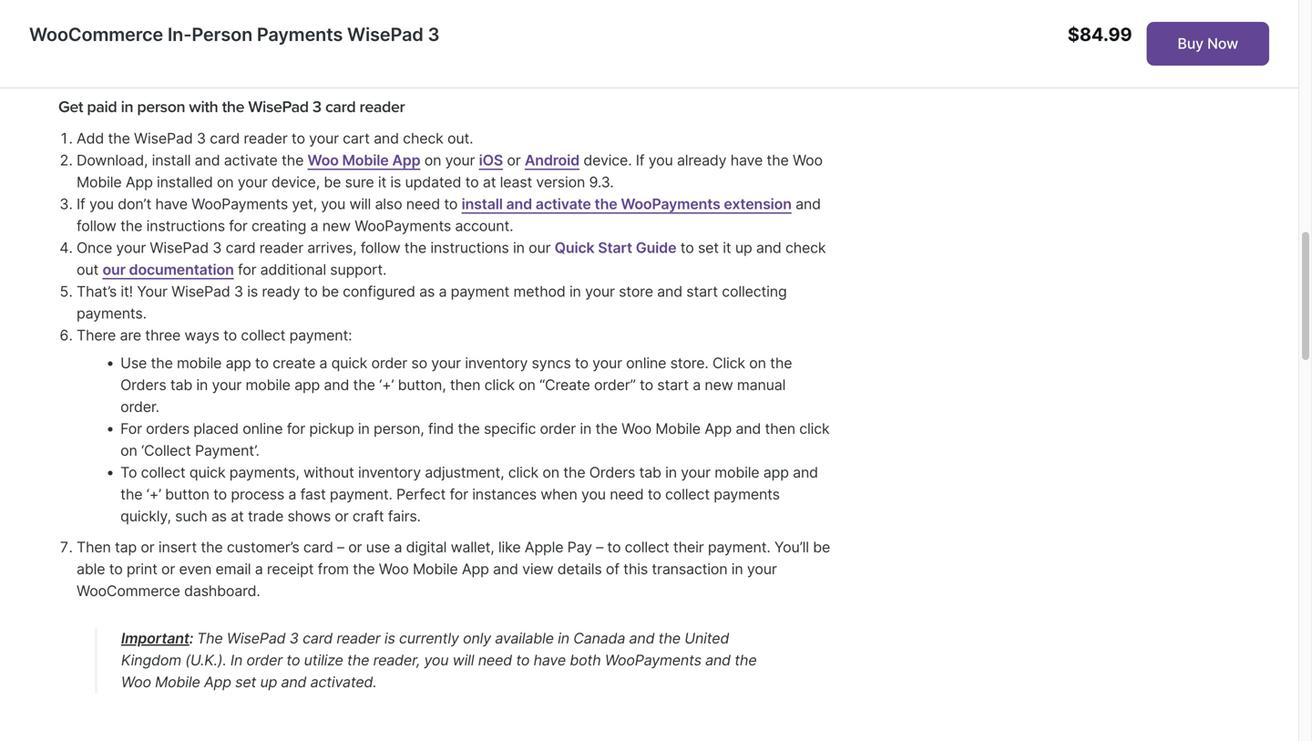 Task type: locate. For each thing, give the bounding box(es) containing it.
wisepad inside nd-to-end encryption and an emv certification, processing payments using the wisepad 3 is super secure.
[[746, 30, 805, 47]]

mobile down ways on the top of page
[[177, 354, 222, 372]]

1 horizontal spatial have
[[534, 652, 566, 669]]

or right tap
[[141, 538, 155, 556]]

in left canada
[[558, 630, 570, 647]]

orders up order.
[[120, 376, 166, 394]]

0 vertical spatial activate
[[224, 151, 278, 169]]

your left store
[[585, 282, 615, 300]]

the inside nd-to-end encryption and an emv certification, processing payments using the wisepad 3 is super secure.
[[720, 30, 742, 47]]

need
[[406, 195, 440, 213], [610, 485, 644, 503], [478, 652, 512, 669]]

'+' left button,
[[379, 376, 394, 394]]

1 vertical spatial be
[[322, 282, 339, 300]]

:
[[189, 630, 193, 647]]

instructions inside and follow the instructions for creating a new woopayments account
[[146, 217, 225, 235]]

1 vertical spatial online
[[243, 420, 283, 437]]

using right pay
[[394, 0, 430, 4]]

0 horizontal spatial –
[[337, 538, 344, 556]]

in inside then tap or insert the customer's card – or use a digital wallet, like apple pay – to collect their payment. you'll be able to print or even email a receipt from the woo mobile app and view details of this transaction in your woocommerce dashboard.
[[732, 560, 744, 578]]

mobile down download,
[[77, 173, 122, 191]]

for inside and follow the instructions for creating a new woopayments account
[[229, 217, 248, 235]]

pay up fully
[[77, 8, 101, 26]]

tab
[[170, 376, 192, 394], [640, 463, 662, 481]]

buy now link
[[1147, 22, 1270, 66]]

in
[[121, 97, 133, 117], [513, 239, 525, 256], [570, 282, 581, 300], [196, 376, 208, 394], [358, 420, 370, 437], [580, 420, 592, 437], [666, 463, 677, 481], [732, 560, 744, 578], [558, 630, 570, 647]]

wisepad inside the wisepad 3 card reader is currently only available in canada and the united kingdom (u.k.). in order to utilize the reader, you will need to have both woopayments and the woo mobile app set up and activated.
[[227, 630, 286, 647]]

payment'.
[[195, 442, 260, 459]]

payments inside nd-to-end encryption and an emv certification, processing payments using the wisepad 3 is super secure.
[[610, 30, 676, 47]]

using inside nd-to-end encryption and an emv certification, processing payments using the wisepad 3 is super secure.
[[680, 30, 716, 47]]

ways
[[185, 326, 220, 344]]

button
[[165, 485, 209, 503]]

mobile
[[177, 354, 222, 372], [246, 376, 291, 394], [715, 463, 760, 481]]

0 vertical spatial our
[[529, 239, 551, 256]]

print
[[127, 560, 157, 578]]

at down ios link
[[483, 173, 496, 191]]

need inside the wisepad 3 card reader is currently only available in canada and the united kingdom (u.k.). in order to utilize the reader, you will need to have both woopayments and the woo mobile app set up and activated.
[[478, 652, 512, 669]]

1 vertical spatial set
[[235, 673, 256, 691]]

view
[[522, 560, 554, 578]]

1 vertical spatial apple
[[525, 538, 564, 556]]

'collect
[[141, 442, 191, 459]]

card down get paid in person with the wisepad 3 card reader at the left top
[[210, 129, 240, 147]]

your
[[309, 129, 339, 147], [445, 151, 475, 169], [238, 173, 268, 191], [116, 239, 146, 256], [585, 282, 615, 300], [431, 354, 461, 372], [593, 354, 623, 372], [212, 376, 242, 394], [681, 463, 711, 481], [747, 560, 777, 578]]

to down available
[[516, 652, 530, 669]]

in inside that's it! your wisepad 3 is ready to be configured as a payment method in your store and start collecting payments.
[[570, 282, 581, 300]]

pay for customers can pay using credit or debit card, or via digital wallets, such as apple pay
[[77, 8, 101, 26]]

version
[[536, 173, 585, 191]]

to inside if you already have the woo mobile app installed on your device, be sure it is updated to at least version 9.3
[[465, 173, 479, 191]]

have for the
[[731, 151, 763, 169]]

your down you'll
[[747, 560, 777, 578]]

tap
[[115, 538, 137, 556]]

2 vertical spatial order
[[247, 652, 283, 669]]

apple for as
[[767, 0, 806, 4]]

apple for like
[[525, 538, 564, 556]]

3 inside the wisepad 3 card reader is currently only available in canada and the united kingdom (u.k.). in order to utilize the reader, you will need to have both woopayments and the woo mobile app set up and activated.
[[290, 630, 299, 647]]

instructions down account
[[431, 239, 509, 256]]

1 vertical spatial then
[[765, 420, 796, 437]]

on inside if you already have the woo mobile app installed on your device, be sure it is updated to at least version 9.3
[[217, 173, 234, 191]]

0 vertical spatial install
[[152, 151, 191, 169]]

0 vertical spatial instructions
[[146, 217, 225, 235]]

and down like
[[493, 560, 519, 578]]

and inside nd-to-end encryption and an emv certification, processing payments using the wisepad 3 is super secure.
[[359, 30, 385, 47]]

using down wallets,
[[680, 30, 716, 47]]

in up their
[[666, 463, 677, 481]]

will down only
[[453, 652, 474, 669]]

1 vertical spatial payments
[[714, 485, 780, 503]]

0 horizontal spatial up
[[260, 673, 277, 691]]

and right store
[[657, 282, 683, 300]]

click
[[713, 354, 746, 372]]

1 vertical spatial new
[[705, 376, 733, 394]]

0 horizontal spatial inventory
[[358, 463, 421, 481]]

app up updated
[[392, 151, 421, 169]]

1 horizontal spatial will
[[453, 652, 474, 669]]

app down "click"
[[705, 420, 732, 437]]

payment. up craft
[[330, 485, 393, 503]]

is inside the wisepad 3 card reader is currently only available in canada and the united kingdom (u.k.). in order to utilize the reader, you will need to have both woopayments and the woo mobile app set up and activated.
[[385, 630, 395, 647]]

1 horizontal spatial using
[[680, 30, 716, 47]]

support.
[[330, 261, 387, 278]]

payment. inside then tap or insert the customer's card – or use a digital wallet, like apple pay – to collect their payment. you'll be able to print or even email a receipt from the woo mobile app and view details of this transaction in your woocommerce dashboard.
[[708, 538, 771, 556]]

use
[[120, 354, 147, 372]]

a inside that's it! your wisepad 3 is ready to be configured as a payment method in your store and start collecting payments.
[[439, 282, 447, 300]]

have inside the wisepad 3 card reader is currently only available in canada and the united kingdom (u.k.). in order to utilize the reader, you will need to have both woopayments and the woo mobile app set up and activated.
[[534, 652, 566, 669]]

0 vertical spatial '+'
[[379, 376, 394, 394]]

reader down get paid in person with the wisepad 3 card reader at the left top
[[244, 129, 288, 147]]

mobile inside then tap or insert the customer's card – or use a digital wallet, like apple pay – to collect their payment. you'll be able to print or even email a receipt from the woo mobile app and view details of this transaction in your woocommerce dashboard.
[[413, 560, 458, 578]]

need inside use the mobile app to create a quick order so your inventory syncs to your online store. click on the orders tab in your mobile app and the '+' button, then click on "create order" to start a new manual order. for orders placed online for pickup in person, find the specific order in the woo mobile app and then click on 'collect payment'. to collect quick payments, without inventory adjustment, click on the orders tab in your mobile app and the '+' button to process a fast payment. perfect for instances when you need to collect payments quickly, such as at trade shows or craft fairs.
[[610, 485, 644, 503]]

in right transaction
[[732, 560, 744, 578]]

0 horizontal spatial such
[[175, 507, 207, 525]]

installed
[[157, 173, 213, 191]]

apple inside then tap or insert the customer's card – or use a digital wallet, like apple pay – to collect their payment. you'll be able to print or even email a receipt from the woo mobile app and view details of this transaction in your woocommerce dashboard.
[[525, 538, 564, 556]]

1 vertical spatial follow
[[361, 239, 401, 256]]

digital right via
[[612, 0, 652, 4]]

1 vertical spatial will
[[453, 652, 474, 669]]

orders down order"
[[590, 463, 636, 481]]

to
[[292, 129, 305, 147], [465, 173, 479, 191], [444, 195, 458, 213], [681, 239, 694, 256], [304, 282, 318, 300], [223, 326, 237, 344], [255, 354, 269, 372], [575, 354, 589, 372], [640, 376, 654, 394], [213, 485, 227, 503], [648, 485, 662, 503], [607, 538, 621, 556], [109, 560, 123, 578], [287, 652, 300, 669], [516, 652, 530, 669]]

1 vertical spatial app
[[295, 376, 320, 394]]

1 horizontal spatial online
[[626, 354, 667, 372]]

apple
[[767, 0, 806, 4], [525, 538, 564, 556]]

mobile down create
[[246, 376, 291, 394]]

be inside then tap or insert the customer's card – or use a digital wallet, like apple pay – to collect their payment. you'll be able to print or even email a receipt from the woo mobile app and view details of this transaction in your woocommerce dashboard.
[[813, 538, 831, 556]]

2 horizontal spatial as
[[747, 0, 763, 4]]

be right you'll
[[813, 538, 831, 556]]

0 vertical spatial have
[[731, 151, 763, 169]]

1 vertical spatial as
[[419, 282, 435, 300]]

if inside if you already have the woo mobile app installed on your device, be sure it is updated to at least version 9.3
[[636, 151, 645, 169]]

0 horizontal spatial tab
[[170, 376, 192, 394]]

0 vertical spatial start
[[687, 282, 718, 300]]

be
[[324, 173, 341, 191], [322, 282, 339, 300], [813, 538, 831, 556]]

1 vertical spatial at
[[231, 507, 244, 525]]

0 horizontal spatial '+'
[[146, 485, 161, 503]]

or inside use the mobile app to create a quick order so your inventory syncs to your online store. click on the orders tab in your mobile app and the '+' button, then click on "create order" to start a new manual order. for orders placed online for pickup in person, find the specific order in the woo mobile app and then click on 'collect payment'. to collect quick payments, without inventory adjustment, click on the orders tab in your mobile app and the '+' button to process a fast payment. perfect for instances when you need to collect payments quickly, such as at trade shows or craft fairs.
[[335, 507, 349, 525]]

0 horizontal spatial digital
[[406, 538, 447, 556]]

0 vertical spatial orders
[[120, 376, 166, 394]]

install and activate the woopayments extension link
[[462, 195, 792, 213]]

0 vertical spatial then
[[450, 376, 481, 394]]

0 vertical spatial set
[[698, 239, 719, 256]]

0 vertical spatial at
[[483, 173, 496, 191]]

1 vertical spatial payment.
[[708, 538, 771, 556]]

additional
[[260, 261, 326, 278]]

app inside then tap or insert the customer's card – or use a digital wallet, like apple pay – to collect their payment. you'll be able to print or even email a receipt from the woo mobile app and view details of this transaction in your woocommerce dashboard.
[[462, 560, 489, 578]]

ready
[[262, 282, 300, 300]]

mobile down kingdom
[[155, 673, 200, 691]]

quick down payment'.
[[189, 463, 226, 481]]

woo inside then tap or insert the customer's card – or use a digital wallet, like apple pay – to collect their payment. you'll be able to print or even email a receipt from the woo mobile app and view details of this transaction in your woocommerce dashboard.
[[379, 560, 409, 578]]

1 vertical spatial quick
[[189, 463, 226, 481]]

woopayments
[[192, 195, 288, 213], [621, 195, 721, 213], [355, 217, 451, 235], [605, 652, 702, 669]]

0 horizontal spatial set
[[235, 673, 256, 691]]

there
[[77, 326, 116, 344]]

1 vertical spatial instructions
[[431, 239, 509, 256]]

and inside then tap or insert the customer's card – or use a digital wallet, like apple pay – to collect their payment. you'll be able to print or even email a receipt from the woo mobile app and view details of this transaction in your woocommerce dashboard.
[[493, 560, 519, 578]]

on up when
[[543, 463, 560, 481]]

creating
[[252, 217, 307, 235]]

0 vertical spatial be
[[324, 173, 341, 191]]

with
[[166, 30, 197, 47]]

mobile inside the wisepad 3 card reader is currently only available in canada and the united kingdom (u.k.). in order to utilize the reader, you will need to have both woopayments and the woo mobile app set up and activated.
[[155, 673, 200, 691]]

1 vertical spatial if
[[77, 195, 85, 213]]

available
[[495, 630, 554, 647]]

woopayments down united
[[605, 652, 702, 669]]

payments up you'll
[[714, 485, 780, 503]]

up left activated.
[[260, 673, 277, 691]]

digital inside 'customers can pay using credit or debit card, or via digital wallets, such as apple pay'
[[612, 0, 652, 4]]

collect
[[241, 326, 286, 344], [141, 463, 186, 481], [666, 485, 710, 503], [625, 538, 670, 556]]

0 horizontal spatial payment.
[[330, 485, 393, 503]]

0 vertical spatial quick
[[331, 354, 368, 372]]

a down payment:
[[319, 354, 328, 372]]

only
[[463, 630, 491, 647]]

start left collecting
[[687, 282, 718, 300]]

1 vertical spatial such
[[175, 507, 207, 525]]

in inside the wisepad 3 card reader is currently only available in canada and the united kingdom (u.k.). in order to utilize the reader, you will need to have both woopayments and the woo mobile app set up and activated.
[[558, 630, 570, 647]]

our up it!
[[103, 261, 126, 278]]

1 vertical spatial activate
[[536, 195, 591, 213]]

customers
[[260, 0, 333, 4]]

encryption
[[283, 30, 355, 47]]

for
[[120, 420, 142, 437]]

follow up support.
[[361, 239, 401, 256]]

new down "click"
[[705, 376, 733, 394]]

card,
[[533, 0, 567, 4]]

that's it! your wisepad 3 is ready to be configured as a payment method in your store and start collecting payments.
[[77, 282, 787, 322]]

order left so
[[372, 354, 408, 372]]

order
[[372, 354, 408, 372], [540, 420, 576, 437], [247, 652, 283, 669]]

1 vertical spatial up
[[260, 673, 277, 691]]

online up payment'.
[[243, 420, 283, 437]]

our
[[529, 239, 551, 256], [103, 261, 126, 278]]

at
[[483, 173, 496, 191], [231, 507, 244, 525]]

card up from
[[303, 538, 333, 556]]

2 horizontal spatial have
[[731, 151, 763, 169]]

2 horizontal spatial need
[[610, 485, 644, 503]]

is inside that's it! your wisepad 3 is ready to be configured as a payment method in your store and start collecting payments.
[[247, 282, 258, 300]]

.
[[610, 173, 614, 191], [510, 217, 514, 235]]

it inside if you already have the woo mobile app installed on your device, be sure it is updated to at least version 9.3
[[378, 173, 387, 191]]

app up you'll
[[764, 463, 789, 481]]

1 horizontal spatial our
[[529, 239, 551, 256]]

start
[[687, 282, 718, 300], [658, 376, 689, 394]]

you left 'already'
[[649, 151, 673, 169]]

if you don't have woopayments yet, you will also need to install and activate the woopayments extension
[[77, 195, 792, 213]]

reader
[[360, 97, 405, 117], [244, 129, 288, 147], [260, 239, 304, 256], [337, 630, 381, 647]]

to up "create
[[575, 354, 589, 372]]

3
[[428, 23, 440, 46], [809, 30, 818, 47], [313, 97, 322, 117], [197, 129, 206, 147], [213, 239, 222, 256], [234, 282, 243, 300], [290, 630, 299, 647]]

a left fast
[[288, 485, 297, 503]]

1 – from the left
[[337, 538, 344, 556]]

'+' up quickly,
[[146, 485, 161, 503]]

as inside that's it! your wisepad 3 is ready to be configured as a payment method in your store and start collecting payments.
[[419, 282, 435, 300]]

click
[[485, 376, 515, 394], [800, 420, 830, 437], [508, 463, 539, 481]]

digital inside then tap or insert the customer's card – or use a digital wallet, like apple pay – to collect their payment. you'll be able to print or even email a receipt from the woo mobile app and view details of this transaction in your woocommerce dashboard.
[[406, 538, 447, 556]]

new
[[322, 217, 351, 235], [705, 376, 733, 394]]

if right device.
[[636, 151, 645, 169]]

to inside that's it! your wisepad 3 is ready to be configured as a payment method in your store and start collecting payments.
[[304, 282, 318, 300]]

1 horizontal spatial tab
[[640, 463, 662, 481]]

have
[[731, 151, 763, 169], [155, 195, 188, 213], [534, 652, 566, 669]]

is up also on the top left of page
[[391, 173, 401, 191]]

collect up 'this'
[[625, 538, 670, 556]]

0 vertical spatial up
[[736, 239, 753, 256]]

1 vertical spatial pay
[[568, 538, 592, 556]]

will inside the wisepad 3 card reader is currently only available in canada and the united kingdom (u.k.). in order to utilize the reader, you will need to have both woopayments and the woo mobile app set up and activated.
[[453, 652, 474, 669]]

follow up once
[[77, 217, 116, 235]]

start down store.
[[658, 376, 689, 394]]

0 vertical spatial need
[[406, 195, 440, 213]]

woopayments inside the wisepad 3 card reader is currently only available in canada and the united kingdom (u.k.). in order to utilize the reader, you will need to have both woopayments and the woo mobile app set up and activated.
[[605, 652, 702, 669]]

payment. right their
[[708, 538, 771, 556]]

1 horizontal spatial need
[[478, 652, 512, 669]]

1 vertical spatial start
[[658, 376, 689, 394]]

apple inside 'customers can pay using credit or debit card, or via digital wallets, such as apple pay'
[[767, 0, 806, 4]]

2 horizontal spatial order
[[540, 420, 576, 437]]

then
[[450, 376, 481, 394], [765, 420, 796, 437]]

app inside the wisepad 3 card reader is currently only available in canada and the united kingdom (u.k.). in order to utilize the reader, you will need to have both woopayments and the woo mobile app set up and activated.
[[204, 673, 231, 691]]

1 horizontal spatial it
[[723, 239, 732, 256]]

0 vertical spatial woocommerce
[[29, 23, 163, 46]]

payments
[[610, 30, 676, 47], [714, 485, 780, 503]]

emv
[[409, 30, 440, 47]]

woo inside if you already have the woo mobile app installed on your device, be sure it is updated to at least version 9.3
[[793, 151, 823, 169]]

. down device.
[[610, 173, 614, 191]]

details
[[558, 560, 602, 578]]

quick
[[331, 354, 368, 372], [189, 463, 226, 481]]

1 horizontal spatial '+'
[[379, 376, 394, 394]]

have inside if you already have the woo mobile app installed on your device, be sure it is updated to at least version 9.3
[[731, 151, 763, 169]]

pay inside 'customers can pay using credit or debit card, or via digital wallets, such as apple pay'
[[77, 8, 101, 26]]

and right cart
[[374, 129, 399, 147]]

set inside the wisepad 3 card reader is currently only available in canada and the united kingdom (u.k.). in order to utilize the reader, you will need to have both woopayments and the woo mobile app set up and activated.
[[235, 673, 256, 691]]

0 horizontal spatial check
[[403, 129, 444, 147]]

pay up details
[[568, 538, 592, 556]]

app inside use the mobile app to create a quick order so your inventory syncs to your online store. click on the orders tab in your mobile app and the '+' button, then click on "create order" to start a new manual order. for orders placed online for pickup in person, find the specific order in the woo mobile app and then click on 'collect payment'. to collect quick payments, without inventory adjustment, click on the orders tab in your mobile app and the '+' button to process a fast payment. perfect for instances when you need to collect payments quickly, such as at trade shows or craft fairs.
[[705, 420, 732, 437]]

1 horizontal spatial if
[[636, 151, 645, 169]]

1 horizontal spatial such
[[711, 0, 744, 4]]

0 vertical spatial if
[[636, 151, 645, 169]]

order right in at the bottom of page
[[247, 652, 283, 669]]

0 horizontal spatial follow
[[77, 217, 116, 235]]

2 vertical spatial app
[[764, 463, 789, 481]]

and right extension at the top of the page
[[796, 195, 821, 213]]

out.
[[448, 129, 473, 147]]

up up collecting
[[736, 239, 753, 256]]

you right when
[[582, 485, 606, 503]]

it right sure
[[378, 173, 387, 191]]

2 – from the left
[[596, 538, 604, 556]]

0 vertical spatial click
[[485, 376, 515, 394]]

payment. inside use the mobile app to create a quick order so your inventory syncs to your online store. click on the orders tab in your mobile app and the '+' button, then click on "create order" to start a new manual order. for orders placed online for pickup in person, find the specific order in the woo mobile app and then click on 'collect payment'. to collect quick payments, without inventory adjustment, click on the orders tab in your mobile app and the '+' button to process a fast payment. perfect for instances when you need to collect payments quickly, such as at trade shows or craft fairs.
[[330, 485, 393, 503]]

1 horizontal spatial at
[[483, 173, 496, 191]]

1 vertical spatial inventory
[[358, 463, 421, 481]]

quick start guide link
[[555, 239, 677, 256]]

mobile inside if you already have the woo mobile app installed on your device, be sure it is updated to at least version 9.3
[[77, 173, 122, 191]]

1 vertical spatial using
[[680, 30, 716, 47]]

order down "create
[[540, 420, 576, 437]]

card inside the wisepad 3 card reader is currently only available in canada and the united kingdom (u.k.). in order to utilize the reader, you will need to have both woopayments and the woo mobile app set up and activated.
[[303, 630, 333, 647]]

secure. up the super
[[112, 30, 163, 47]]

0 horizontal spatial app
[[226, 354, 251, 372]]

app down wallet,
[[462, 560, 489, 578]]

2 vertical spatial mobile
[[715, 463, 760, 481]]

0 horizontal spatial payments
[[610, 30, 676, 47]]

to down tap
[[109, 560, 123, 578]]

payment:
[[290, 326, 352, 344]]

0 horizontal spatial mobile
[[177, 354, 222, 372]]

$84.99
[[1068, 23, 1133, 46]]

download, install and activate the woo mobile app on your ios or android device.
[[77, 151, 636, 169]]

then right button,
[[450, 376, 481, 394]]

payments,
[[230, 463, 300, 481]]

important
[[121, 630, 189, 647]]

with
[[189, 97, 218, 117]]

0 horizontal spatial apple
[[525, 538, 564, 556]]

kingdom
[[121, 652, 181, 669]]

need down only
[[478, 652, 512, 669]]

1 horizontal spatial app
[[295, 376, 320, 394]]

woopayments up once your wisepad 3 card reader arrives, follow the instructions in our quick start guide to set it up
[[355, 217, 451, 235]]

1 horizontal spatial install
[[462, 195, 503, 213]]

download,
[[77, 151, 148, 169]]

as left trade
[[211, 507, 227, 525]]

app up don't
[[126, 173, 153, 191]]

pay inside then tap or insert the customer's card – or use a digital wallet, like apple pay – to collect their payment. you'll be able to print or even email a receipt from the woo mobile app and view details of this transaction in your woocommerce dashboard.
[[568, 538, 592, 556]]

if for already
[[636, 151, 645, 169]]

or
[[477, 0, 490, 4], [571, 0, 584, 4], [507, 151, 521, 169], [335, 507, 349, 525], [141, 538, 155, 556], [348, 538, 362, 556], [161, 560, 175, 578]]

0 vertical spatial tab
[[170, 376, 192, 394]]

1 horizontal spatial order
[[372, 354, 408, 372]]

person,
[[374, 420, 424, 437]]

0 horizontal spatial pay
[[77, 8, 101, 26]]

of
[[606, 560, 620, 578]]

check left out.
[[403, 129, 444, 147]]

woo inside the wisepad 3 card reader is currently only available in canada and the united kingdom (u.k.). in order to utilize the reader, you will need to have both woopayments and the woo mobile app set up and activated.
[[121, 673, 151, 691]]

it up collecting
[[723, 239, 732, 256]]

instructions down installed
[[146, 217, 225, 235]]

mobile down manual on the bottom of page
[[715, 463, 760, 481]]

secure. down fully secure. with e
[[133, 51, 183, 69]]

use
[[366, 538, 390, 556]]

payments
[[257, 23, 343, 46]]

your up their
[[681, 463, 711, 481]]

1 horizontal spatial –
[[596, 538, 604, 556]]

you left don't
[[89, 195, 114, 213]]

0 vertical spatial online
[[626, 354, 667, 372]]

pay
[[365, 0, 390, 4]]

reader down "creating" on the top
[[260, 239, 304, 256]]

reader up utilize
[[337, 630, 381, 647]]

device,
[[272, 173, 320, 191]]

to up "of"
[[607, 538, 621, 556]]

debit
[[494, 0, 529, 4]]

that's
[[77, 282, 117, 300]]

nd-to-end encryption and an emv certification, processing payments using the wisepad 3 is super secure.
[[77, 30, 818, 69]]

1 horizontal spatial orders
[[590, 463, 636, 481]]

and left "an"
[[359, 30, 385, 47]]

payments inside use the mobile app to create a quick order so your inventory syncs to your online store. click on the orders tab in your mobile app and the '+' button, then click on "create order" to start a new manual order. for orders placed online for pickup in person, find the specific order in the woo mobile app and then click on 'collect payment'. to collect quick payments, without inventory adjustment, click on the orders tab in your mobile app and the '+' button to process a fast payment. perfect for instances when you need to collect payments quickly, such as at trade shows or craft fairs.
[[714, 485, 780, 503]]

1 horizontal spatial as
[[419, 282, 435, 300]]

1 vertical spatial need
[[610, 485, 644, 503]]

as
[[747, 0, 763, 4], [419, 282, 435, 300], [211, 507, 227, 525]]

person
[[192, 23, 253, 46]]

install
[[152, 151, 191, 169], [462, 195, 503, 213]]



Task type: describe. For each thing, give the bounding box(es) containing it.
1 vertical spatial install
[[462, 195, 503, 213]]

2 vertical spatial click
[[508, 463, 539, 481]]

our documentation for additional support.
[[103, 261, 387, 278]]

collect inside then tap or insert the customer's card – or use a digital wallet, like apple pay – to collect their payment. you'll be able to print or even email a receipt from the woo mobile app and view details of this transaction in your woocommerce dashboard.
[[625, 538, 670, 556]]

mobile up sure
[[342, 151, 389, 169]]

process
[[231, 485, 285, 503]]

9.3
[[589, 173, 610, 191]]

in right pickup
[[358, 420, 370, 437]]

in down "create
[[580, 420, 592, 437]]

card up cart
[[325, 97, 356, 117]]

without
[[304, 463, 354, 481]]

a down store.
[[693, 376, 701, 394]]

end
[[253, 30, 279, 47]]

and follow the instructions for creating a new woopayments account
[[77, 195, 821, 235]]

in-
[[168, 23, 192, 46]]

nd-
[[209, 30, 233, 47]]

reader up cart
[[360, 97, 405, 117]]

or left via
[[571, 0, 584, 4]]

three
[[145, 326, 181, 344]]

you inside the wisepad 3 card reader is currently only available in canada and the united kingdom (u.k.). in order to utilize the reader, you will need to have both woopayments and the woo mobile app set up and activated.
[[424, 652, 449, 669]]

to right ways on the top of page
[[223, 326, 237, 344]]

customer's
[[227, 538, 300, 556]]

fast
[[300, 485, 326, 503]]

the inside if you already have the woo mobile app installed on your device, be sure it is updated to at least version 9.3
[[767, 151, 789, 169]]

on up the to
[[120, 442, 137, 459]]

in up method
[[513, 239, 525, 256]]

add
[[77, 129, 104, 147]]

collect down 'collect
[[141, 463, 186, 481]]

credit
[[434, 0, 473, 4]]

to up 'this'
[[648, 485, 662, 503]]

1 vertical spatial mobile
[[246, 376, 291, 394]]

wisepad inside that's it! your wisepad 3 is ready to be configured as a payment method in your store and start collecting payments.
[[171, 282, 230, 300]]

or down insert
[[161, 560, 175, 578]]

pickup
[[309, 420, 354, 437]]

craft
[[353, 507, 384, 525]]

your inside then tap or insert the customer's card – or use a digital wallet, like apple pay – to collect their payment. you'll be able to print or even email a receipt from the woo mobile app and view details of this transaction in your woocommerce dashboard.
[[747, 560, 777, 578]]

a right use
[[394, 538, 402, 556]]

is inside nd-to-end encryption and an emv certification, processing payments using the wisepad 3 is super secure.
[[77, 51, 87, 69]]

receipt
[[267, 560, 314, 578]]

your inside that's it! your wisepad 3 is ready to be configured as a payment method in your store and start collecting payments.
[[585, 282, 615, 300]]

0 vertical spatial check
[[403, 129, 444, 147]]

woocommerce inside then tap or insert the customer's card – or use a digital wallet, like apple pay – to collect their payment. you'll be able to print or even email a receipt from the woo mobile app and view details of this transaction in your woocommerce dashboard.
[[77, 582, 180, 600]]

3 inside nd-to-end encryption and an emv certification, processing payments using the wisepad 3 is super secure.
[[809, 30, 818, 47]]

processing
[[532, 30, 606, 47]]

both
[[570, 652, 601, 669]]

0 horizontal spatial install
[[152, 151, 191, 169]]

utilize
[[304, 652, 343, 669]]

activated.
[[311, 673, 377, 691]]

1 vertical spatial '+'
[[146, 485, 161, 503]]

create
[[273, 354, 316, 372]]

0 horizontal spatial need
[[406, 195, 440, 213]]

woo inside use the mobile app to create a quick order so your inventory syncs to your online store. click on the orders tab in your mobile app and the '+' button, then click on "create order" to start a new manual order. for orders placed online for pickup in person, find the specific order in the woo mobile app and then click on 'collect payment'. to collect quick payments, without inventory adjustment, click on the orders tab in your mobile app and the '+' button to process a fast payment. perfect for instances when you need to collect payments quickly, such as at trade shows or craft fairs.
[[622, 420, 652, 437]]

0 vertical spatial secure.
[[112, 30, 163, 47]]

on down syncs at left
[[519, 376, 536, 394]]

and inside and check out
[[757, 239, 782, 256]]

0 horizontal spatial online
[[243, 420, 283, 437]]

guide
[[636, 239, 677, 256]]

2 horizontal spatial app
[[764, 463, 789, 481]]

important :
[[121, 630, 197, 647]]

quick
[[555, 239, 595, 256]]

2 horizontal spatial mobile
[[715, 463, 760, 481]]

for left additional
[[238, 261, 256, 278]]

1 vertical spatial click
[[800, 420, 830, 437]]

order inside the wisepad 3 card reader is currently only available in canada and the united kingdom (u.k.). in order to utilize the reader, you will need to have both woopayments and the woo mobile app set up and activated.
[[247, 652, 283, 669]]

and right canada
[[630, 630, 655, 647]]

their
[[674, 538, 704, 556]]

you inside use the mobile app to create a quick order so your inventory syncs to your online store. click on the orders tab in your mobile app and the '+' button, then click on "create order" to start a new manual order. for orders placed online for pickup in person, find the specific order in the woo mobile app and then click on 'collect payment'. to collect quick payments, without inventory adjustment, click on the orders tab in your mobile app and the '+' button to process a fast payment. perfect for instances when you need to collect payments quickly, such as at trade shows or craft fairs.
[[582, 485, 606, 503]]

super
[[91, 51, 129, 69]]

"create
[[540, 376, 590, 394]]

to right order"
[[640, 376, 654, 394]]

you inside if you already have the woo mobile app installed on your device, be sure it is updated to at least version 9.3
[[649, 151, 673, 169]]

0 vertical spatial inventory
[[465, 354, 528, 372]]

to
[[120, 463, 137, 481]]

via
[[588, 0, 608, 4]]

person
[[137, 97, 185, 117]]

1 vertical spatial .
[[510, 217, 514, 235]]

then tap or insert the customer's card – or use a digital wallet, like apple pay – to collect their payment. you'll be able to print or even email a receipt from the woo mobile app and view details of this transaction in your woocommerce dashboard.
[[77, 538, 831, 600]]

your up order"
[[593, 354, 623, 372]]

or left debit
[[477, 0, 490, 4]]

currently
[[399, 630, 459, 647]]

or left use
[[348, 538, 362, 556]]

in up placed
[[196, 376, 208, 394]]

woopayments up "creating" on the top
[[192, 195, 288, 213]]

card inside then tap or insert the customer's card – or use a digital wallet, like apple pay – to collect their payment. you'll be able to print or even email a receipt from the woo mobile app and view details of this transaction in your woocommerce dashboard.
[[303, 538, 333, 556]]

1 horizontal spatial activate
[[536, 195, 591, 213]]

0 vertical spatial order
[[372, 354, 408, 372]]

dashboard.
[[184, 582, 260, 600]]

fairs.
[[388, 507, 421, 525]]

and inside and follow the instructions for creating a new woopayments account
[[796, 195, 821, 213]]

your right once
[[116, 239, 146, 256]]

such inside 'customers can pay using credit or debit card, or via digital wallets, such as apple pay'
[[711, 0, 744, 4]]

buy now
[[1178, 35, 1239, 52]]

1 horizontal spatial instructions
[[431, 239, 509, 256]]

canada
[[574, 630, 626, 647]]

is inside if you already have the woo mobile app installed on your device, be sure it is updated to at least version 9.3
[[391, 173, 401, 191]]

check inside and check out
[[786, 239, 826, 256]]

collect up create
[[241, 326, 286, 344]]

to right button
[[213, 485, 227, 503]]

woocommerce in-person payments wisepad 3
[[29, 23, 440, 46]]

use the mobile app to create a quick order so your inventory syncs to your online store. click on the orders tab in your mobile app and the '+' button, then click on "create order" to start a new manual order. for orders placed online for pickup in person, find the specific order in the woo mobile app and then click on 'collect payment'. to collect quick payments, without inventory adjustment, click on the orders tab in your mobile app and the '+' button to process a fast payment. perfect for instances when you need to collect payments quickly, such as at trade shows or craft fairs.
[[120, 354, 830, 525]]

and up pickup
[[324, 376, 349, 394]]

0 vertical spatial .
[[610, 173, 614, 191]]

store
[[619, 282, 653, 300]]

and down least
[[506, 195, 532, 213]]

if for don't
[[77, 195, 85, 213]]

reader inside the wisepad 3 card reader is currently only available in canada and the united kingdom (u.k.). in order to utilize the reader, you will need to have both woopayments and the woo mobile app set up and activated.
[[337, 630, 381, 647]]

and down manual on the bottom of page
[[736, 420, 761, 437]]

quickly,
[[120, 507, 171, 525]]

don't
[[118, 195, 151, 213]]

sure
[[345, 173, 374, 191]]

secure. inside nd-to-end encryption and an emv certification, processing payments using the wisepad 3 is super secure.
[[133, 51, 183, 69]]

to up device, at top left
[[292, 129, 305, 147]]

to down updated
[[444, 195, 458, 213]]

start inside that's it! your wisepad 3 is ready to be configured as a payment method in your store and start collecting payments.
[[687, 282, 718, 300]]

now
[[1208, 35, 1239, 52]]

your down out.
[[445, 151, 475, 169]]

able
[[77, 560, 105, 578]]

so
[[411, 354, 428, 372]]

manual
[[737, 376, 786, 394]]

1 vertical spatial it
[[723, 239, 732, 256]]

using inside 'customers can pay using credit or debit card, or via digital wallets, such as apple pay'
[[394, 0, 430, 4]]

in right paid
[[121, 97, 133, 117]]

to left create
[[255, 354, 269, 372]]

0 horizontal spatial orders
[[120, 376, 166, 394]]

the inside and follow the instructions for creating a new woopayments account
[[120, 217, 142, 235]]

start inside use the mobile app to create a quick order so your inventory syncs to your online store. click on the orders tab in your mobile app and the '+' button, then click on "create order" to start a new manual order. for orders placed online for pickup in person, find the specific order in the woo mobile app and then click on 'collect payment'. to collect quick payments, without inventory adjustment, click on the orders tab in your mobile app and the '+' button to process a fast payment. perfect for instances when you need to collect payments quickly, such as at trade shows or craft fairs.
[[658, 376, 689, 394]]

woopayments up guide
[[621, 195, 721, 213]]

button,
[[398, 376, 446, 394]]

to left utilize
[[287, 652, 300, 669]]

get paid in person with the wisepad 3 card reader
[[58, 97, 405, 117]]

1 horizontal spatial set
[[698, 239, 719, 256]]

it!
[[121, 282, 133, 300]]

your up placed
[[212, 376, 242, 394]]

a down customer's
[[255, 560, 263, 578]]

as inside 'customers can pay using credit or debit card, or via digital wallets, such as apple pay'
[[747, 0, 763, 4]]

an
[[388, 30, 405, 47]]

yet,
[[292, 195, 317, 213]]

new inside and follow the instructions for creating a new woopayments account
[[322, 217, 351, 235]]

your inside if you already have the woo mobile app installed on your device, be sure it is updated to at least version 9.3
[[238, 173, 268, 191]]

you right yet,
[[321, 195, 346, 213]]

customers can pay using credit or debit card, or via digital wallets, such as apple pay
[[77, 0, 806, 26]]

device.
[[584, 151, 632, 169]]

and down united
[[706, 652, 731, 669]]

pay for then tap or insert the customer's card – or use a digital wallet, like apple pay – to collect their payment. you'll be able to print or even email a receipt from the woo mobile app and view details of this transaction in your woocommerce dashboard.
[[568, 538, 592, 556]]

and up installed
[[195, 151, 220, 169]]

e
[[201, 30, 209, 47]]

a inside and follow the instructions for creating a new woopayments account
[[310, 217, 319, 235]]

on up manual on the bottom of page
[[750, 354, 766, 372]]

1 horizontal spatial follow
[[361, 239, 401, 256]]

paid
[[87, 97, 117, 117]]

for down adjustment,
[[450, 485, 468, 503]]

your right so
[[431, 354, 461, 372]]

be inside that's it! your wisepad 3 is ready to be configured as a payment method in your store and start collecting payments.
[[322, 282, 339, 300]]

even
[[179, 560, 212, 578]]

once
[[77, 239, 112, 256]]

such inside use the mobile app to create a quick order so your inventory syncs to your online store. click on the orders tab in your mobile app and the '+' button, then click on "create order" to start a new manual order. for orders placed online for pickup in person, find the specific order in the woo mobile app and then click on 'collect payment'. to collect quick payments, without inventory adjustment, click on the orders tab in your mobile app and the '+' button to process a fast payment. perfect for instances when you need to collect payments quickly, such as at trade shows or craft fairs.
[[175, 507, 207, 525]]

0 horizontal spatial our
[[103, 261, 126, 278]]

already
[[677, 151, 727, 169]]

woo mobile app link
[[308, 151, 421, 169]]

1 horizontal spatial up
[[736, 239, 753, 256]]

3 inside that's it! your wisepad 3 is ready to be configured as a payment method in your store and start collecting payments.
[[234, 282, 243, 300]]

1 horizontal spatial quick
[[331, 354, 368, 372]]

the wisepad 3 card reader is currently only available in canada and the united kingdom (u.k.). in order to utilize the reader, you will need to have both woopayments and the woo mobile app set up and activated.
[[121, 630, 757, 691]]

0 vertical spatial mobile
[[177, 354, 222, 372]]

app inside if you already have the woo mobile app installed on your device, be sure it is updated to at least version 9.3
[[126, 173, 153, 191]]

on up updated
[[425, 151, 441, 169]]

collect up their
[[666, 485, 710, 503]]

(u.k.).
[[185, 652, 227, 669]]

have for woopayments
[[155, 195, 188, 213]]

your left cart
[[309, 129, 339, 147]]

mobile inside use the mobile app to create a quick order so your inventory syncs to your online store. click on the orders tab in your mobile app and the '+' button, then click on "create order" to start a new manual order. for orders placed online for pickup in person, find the specific order in the woo mobile app and then click on 'collect payment'. to collect quick payments, without inventory adjustment, click on the orders tab in your mobile app and the '+' button to process a fast payment. perfect for instances when you need to collect payments quickly, such as at trade shows or craft fairs.
[[656, 420, 701, 437]]

can
[[337, 0, 361, 4]]

at inside use the mobile app to create a quick order so your inventory syncs to your online store. click on the orders tab in your mobile app and the '+' button, then click on "create order" to start a new manual order. for orders placed online for pickup in person, find the specific order in the woo mobile app and then click on 'collect payment'. to collect quick payments, without inventory adjustment, click on the orders tab in your mobile app and the '+' button to process a fast payment. perfect for instances when you need to collect payments quickly, such as at trade shows or craft fairs.
[[231, 507, 244, 525]]

syncs
[[532, 354, 571, 372]]

the
[[197, 630, 223, 647]]

your
[[137, 282, 168, 300]]

0 vertical spatial app
[[226, 354, 251, 372]]

0 horizontal spatial activate
[[224, 151, 278, 169]]

like
[[499, 538, 521, 556]]

as inside use the mobile app to create a quick order so your inventory syncs to your online store. click on the orders tab in your mobile app and the '+' button, then click on "create order" to start a new manual order. for orders placed online for pickup in person, find the specific order in the woo mobile app and then click on 'collect payment'. to collect quick payments, without inventory adjustment, click on the orders tab in your mobile app and the '+' button to process a fast payment. perfect for instances when you need to collect payments quickly, such as at trade shows or craft fairs.
[[211, 507, 227, 525]]

find
[[428, 420, 454, 437]]

order.
[[120, 398, 159, 416]]

0 horizontal spatial will
[[350, 195, 371, 213]]

payments.
[[77, 304, 147, 322]]

woopayments inside and follow the instructions for creating a new woopayments account
[[355, 217, 451, 235]]

and check out
[[77, 239, 826, 278]]

1 horizontal spatial then
[[765, 420, 796, 437]]

placed
[[193, 420, 239, 437]]

instances
[[472, 485, 537, 503]]

follow inside and follow the instructions for creating a new woopayments account
[[77, 217, 116, 235]]

to right guide
[[681, 239, 694, 256]]

and inside that's it! your wisepad 3 is ready to be configured as a payment method in your store and start collecting payments.
[[657, 282, 683, 300]]

for left pickup
[[287, 420, 305, 437]]

or up least
[[507, 151, 521, 169]]

card up the our documentation for additional support.
[[226, 239, 256, 256]]

new inside use the mobile app to create a quick order so your inventory syncs to your online store. click on the orders tab in your mobile app and the '+' button, then click on "create order" to start a new manual order. for orders placed online for pickup in person, find the specific order in the woo mobile app and then click on 'collect payment'. to collect quick payments, without inventory adjustment, click on the orders tab in your mobile app and the '+' button to process a fast payment. perfect for instances when you need to collect payments quickly, such as at trade shows or craft fairs.
[[705, 376, 733, 394]]

certification,
[[444, 30, 528, 47]]

account
[[455, 217, 510, 235]]

0 horizontal spatial quick
[[189, 463, 226, 481]]

out
[[77, 261, 99, 278]]

fully secure. with e
[[77, 30, 209, 47]]

fully
[[77, 30, 109, 47]]

trade
[[248, 507, 284, 525]]

reader,
[[373, 652, 420, 669]]

this
[[624, 560, 648, 578]]

at inside if you already have the woo mobile app installed on your device, be sure it is updated to at least version 9.3
[[483, 173, 496, 191]]

up inside the wisepad 3 card reader is currently only available in canada and the united kingdom (u.k.). in order to utilize the reader, you will need to have both woopayments and the woo mobile app set up and activated.
[[260, 673, 277, 691]]

arrives,
[[307, 239, 357, 256]]

and up you'll
[[793, 463, 819, 481]]

be inside if you already have the woo mobile app installed on your device, be sure it is updated to at least version 9.3
[[324, 173, 341, 191]]

and down utilize
[[281, 673, 307, 691]]



Task type: vqa. For each thing, say whether or not it's contained in the screenshot.
the Download,
yes



